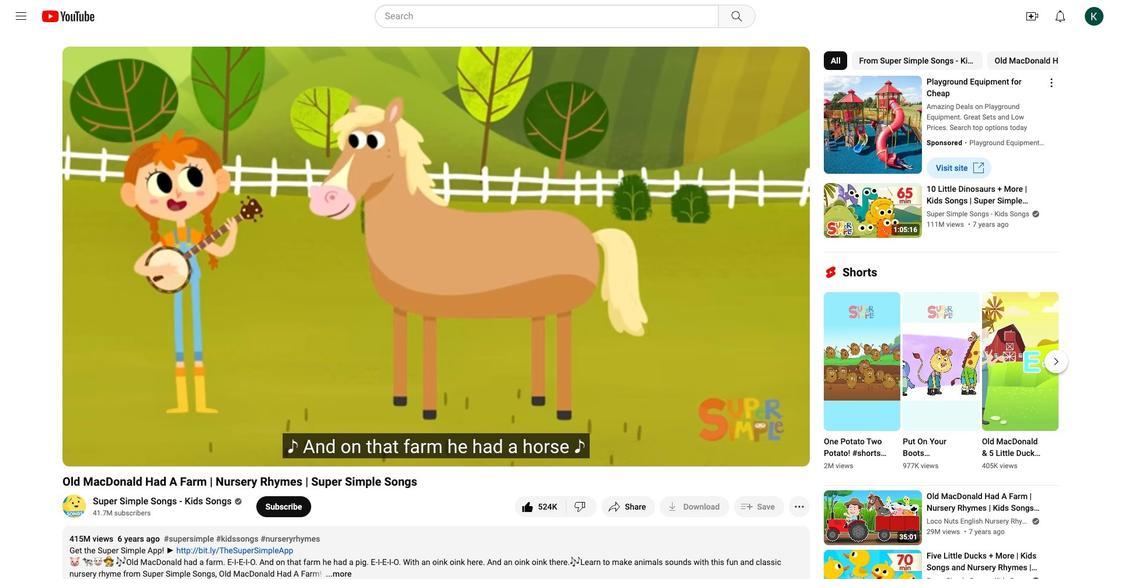 Task type: locate. For each thing, give the bounding box(es) containing it.
None text field
[[936, 163, 968, 173], [903, 436, 966, 460], [982, 436, 1045, 460], [266, 503, 302, 512], [683, 503, 720, 512], [936, 163, 968, 173], [903, 436, 966, 460], [982, 436, 1045, 460], [266, 503, 302, 512], [683, 503, 720, 512]]

old macdonald had a farm | nursery rhymes | kids songs for children by loco nuts english nursery rhymes and kids songs 29,713,684 views 7 years ago 35 minutes element
[[927, 491, 1045, 515]]

verified image
[[1029, 210, 1040, 218], [232, 498, 242, 506]]

None text field
[[824, 436, 887, 460]]

verified image
[[1029, 518, 1040, 526], [1029, 577, 1040, 580]]

1 hour, 5 minutes, 16 seconds image
[[891, 224, 920, 236]]

tab list
[[824, 47, 1121, 75]]

1 vertical spatial verified image
[[232, 498, 242, 506]]

autoplay is off image
[[636, 449, 657, 457]]

10 little dinosaurs + more | kids songs | super simple songs by super simple songs - kids songs 111,895,230 views 7 years ago 1 hour, 5 minutes element
[[927, 183, 1045, 207]]

avatar image image
[[1085, 7, 1104, 26]]

sponsored image
[[927, 138, 969, 148]]

1 vertical spatial verified image
[[1029, 577, 1040, 580]]

verified image down old macdonald had a farm | nursery rhymes | kids songs for children by loco nuts english nursery rhymes and kids songs 29,713,684 views 7 years ago 35 minutes element
[[1029, 518, 1040, 526]]

None search field
[[354, 5, 758, 28]]

0 vertical spatial verified image
[[1029, 518, 1040, 526]]

1 horizontal spatial verified image
[[1029, 210, 1040, 218]]

verified image down five little ducks + more | kids songs and nursery rhymes | super simple songs by super simple songs - kids songs 120,220,793 views 7 years ago 1 hour, 10 minutes 'element'
[[1029, 577, 1040, 580]]

1 verified image from the top
[[1029, 518, 1040, 526]]



Task type: describe. For each thing, give the bounding box(es) containing it.
0 vertical spatial verified image
[[1029, 210, 1040, 218]]

0 horizontal spatial verified image
[[232, 498, 242, 506]]

2 verified image from the top
[[1029, 577, 1040, 580]]

Search text field
[[385, 9, 716, 24]]

35 minutes, 1 second image
[[897, 532, 920, 544]]

five little ducks + more | kids songs and nursery rhymes | super simple songs by super simple songs - kids songs 120,220,793 views 7 years ago 1 hour, 10 minutes element
[[927, 551, 1045, 574]]

seek slider slider
[[69, 430, 803, 442]]

youtube video player element
[[62, 47, 810, 467]]



Task type: vqa. For each thing, say whether or not it's contained in the screenshot.
35 minutes, 1 second image
yes



